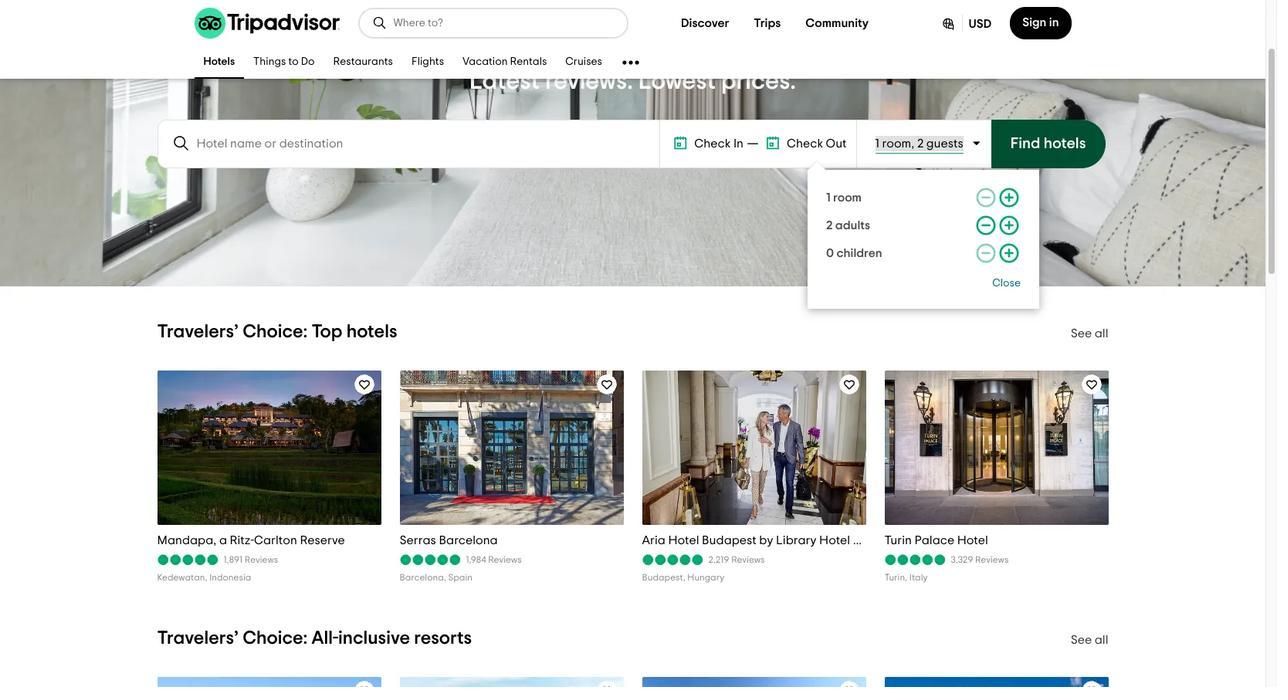 Task type: vqa. For each thing, say whether or not it's contained in the screenshot.


Task type: describe. For each thing, give the bounding box(es) containing it.
mandapa,
[[157, 534, 217, 547]]

to
[[288, 57, 299, 68]]

hotels
[[204, 57, 235, 68]]

1,891
[[224, 555, 243, 565]]

mandapa, a ritz-carlton reserve
[[157, 534, 345, 547]]

lowest prices.
[[639, 68, 796, 93]]

room for 1 room
[[833, 192, 862, 204]]

spain
[[448, 573, 473, 582]]

choice: for top
[[243, 323, 308, 341]]

barcelona
[[439, 534, 498, 547]]

find
[[1011, 136, 1041, 151]]

see all link for travelers' choice: top hotels
[[1071, 327, 1109, 340]]

guests
[[927, 137, 964, 150]]

aria hotel budapest by library hotel collection link
[[642, 533, 911, 548]]

travelers' choice: top hotels
[[157, 323, 397, 341]]

serras barcelona link
[[400, 533, 624, 548]]

tripadvisor image
[[194, 8, 339, 39]]

sign in
[[1023, 16, 1059, 29]]

turin, italy
[[885, 573, 928, 582]]

sign
[[1023, 16, 1047, 29]]

children
[[837, 247, 882, 260]]

vacation rentals
[[463, 57, 547, 68]]

latest reviews. lowest prices.
[[469, 68, 796, 93]]

flights
[[412, 57, 444, 68]]

serras
[[400, 534, 436, 547]]

cruises link
[[556, 46, 612, 79]]

turin palace hotel
[[885, 534, 988, 547]]

reviews for barcelona
[[488, 555, 522, 565]]

search image
[[372, 15, 387, 31]]

2 adults
[[826, 219, 870, 232]]

budapest,
[[642, 573, 686, 582]]

travelers' choice: all-inclusive resorts link
[[157, 629, 472, 648]]

1 horizontal spatial 2
[[917, 137, 924, 150]]

trips button
[[742, 8, 793, 39]]

see for travelers' choice: top hotels
[[1071, 327, 1092, 340]]

latest reviews.
[[469, 68, 633, 93]]

aria
[[642, 534, 666, 547]]

discover
[[681, 17, 729, 29]]

travelers' choice: top hotels link
[[157, 323, 397, 341]]

budapest, hungary
[[642, 573, 725, 582]]

by
[[759, 534, 773, 547]]

travelers' for travelers' choice: all-inclusive resorts
[[157, 629, 239, 648]]

check for check in
[[695, 137, 731, 150]]

choice: for all-
[[243, 629, 308, 648]]

kedewatan, indonesia
[[157, 573, 251, 582]]

library
[[776, 534, 817, 547]]

in
[[1049, 16, 1059, 29]]

hotels link
[[194, 46, 244, 79]]

aria hotel budapest by library hotel collection
[[642, 534, 911, 547]]

do
[[301, 57, 315, 68]]

see for travelers' choice: all-inclusive resorts
[[1071, 634, 1092, 646]]

palace
[[915, 534, 955, 547]]

find hotels button
[[992, 119, 1106, 168]]

top
[[312, 323, 343, 341]]

discover button
[[669, 8, 742, 39]]

usd button
[[928, 7, 1004, 39]]

sign in link
[[1010, 7, 1072, 39]]

serras barcelona
[[400, 534, 498, 547]]

search image
[[172, 134, 190, 153]]

adults
[[836, 219, 870, 232]]

community button
[[793, 8, 881, 39]]

all for travelers' choice: all-inclusive resorts
[[1095, 634, 1109, 646]]

1 for 1 room
[[826, 192, 831, 204]]

in
[[734, 137, 744, 150]]

budapest
[[702, 534, 757, 547]]

restaurants
[[333, 57, 393, 68]]

turin
[[885, 534, 912, 547]]

0 horizontal spatial 2
[[826, 219, 833, 232]]

1,984 reviews
[[466, 555, 522, 565]]

1 hotel from the left
[[668, 534, 699, 547]]

1,984
[[466, 555, 486, 565]]

indonesia
[[209, 573, 251, 582]]

0
[[826, 247, 834, 260]]

flights link
[[402, 46, 453, 79]]

serras barcelona image
[[397, 371, 627, 525]]

turin palace hotel link
[[885, 533, 1109, 548]]

cruises
[[566, 57, 602, 68]]

0 horizontal spatial hotels
[[347, 323, 397, 341]]



Task type: locate. For each thing, give the bounding box(es) containing it.
1 vertical spatial room
[[833, 192, 862, 204]]

3,329 reviews
[[951, 555, 1009, 565]]

1 vertical spatial choice:
[[243, 629, 308, 648]]

vacation rentals link
[[453, 46, 556, 79]]

hotels
[[1044, 136, 1086, 151], [347, 323, 397, 341]]

barcelona,
[[400, 573, 446, 582]]

1 see from the top
[[1071, 327, 1092, 340]]

3,329
[[951, 555, 973, 565]]

2 see all from the top
[[1071, 634, 1109, 646]]

Search search field
[[197, 136, 646, 150]]

2 travelers' from the top
[[157, 629, 239, 648]]

mandapa, a ritz-carlton reserve link
[[157, 533, 381, 548]]

1 vertical spatial see all link
[[1071, 634, 1109, 646]]

resorts
[[414, 629, 472, 648]]

2 horizontal spatial hotel
[[957, 534, 988, 547]]

hotel right aria
[[668, 534, 699, 547]]

1 travelers' from the top
[[157, 323, 239, 341]]

1 vertical spatial 2
[[826, 219, 833, 232]]

0 vertical spatial 2
[[917, 137, 924, 150]]

1 choice: from the top
[[243, 323, 308, 341]]

a
[[219, 534, 227, 547]]

travelers'
[[157, 323, 239, 341], [157, 629, 239, 648]]

1 vertical spatial see all
[[1071, 634, 1109, 646]]

see all for travelers' choice: all-inclusive resorts
[[1071, 634, 1109, 646]]

ritz-
[[230, 534, 254, 547]]

3 hotel from the left
[[957, 534, 988, 547]]

2 check from the left
[[787, 137, 823, 150]]

reviews for a
[[245, 555, 278, 565]]

choice:
[[243, 323, 308, 341], [243, 629, 308, 648]]

all-
[[312, 629, 338, 648]]

check left out
[[787, 137, 823, 150]]

0 vertical spatial see all link
[[1071, 327, 1109, 340]]

hotel right library
[[820, 534, 850, 547]]

2 right ,
[[917, 137, 924, 150]]

hotels inside button
[[1044, 136, 1086, 151]]

2 reviews from the left
[[488, 555, 522, 565]]

travelers' for travelers' choice: top hotels
[[157, 323, 239, 341]]

2 hotel from the left
[[820, 534, 850, 547]]

0 vertical spatial all
[[1095, 327, 1109, 340]]

reserve
[[300, 534, 345, 547]]

all
[[1095, 327, 1109, 340], [1095, 634, 1109, 646]]

0 vertical spatial room
[[882, 137, 912, 150]]

0 vertical spatial see all
[[1071, 327, 1109, 340]]

1 vertical spatial see
[[1071, 634, 1092, 646]]

check for check out
[[787, 137, 823, 150]]

1 horizontal spatial hotels
[[1044, 136, 1086, 151]]

check left in
[[695, 137, 731, 150]]

1 reviews from the left
[[245, 555, 278, 565]]

room
[[882, 137, 912, 150], [833, 192, 862, 204]]

usd
[[969, 18, 992, 30]]

1 check from the left
[[695, 137, 731, 150]]

1 up the 2 adults
[[826, 192, 831, 204]]

4 reviews from the left
[[975, 555, 1009, 565]]

2,219
[[709, 555, 729, 565]]

1 room , 2 guests
[[875, 137, 964, 150]]

trips
[[754, 17, 781, 29]]

reviews for palace
[[975, 555, 1009, 565]]

rentals
[[510, 57, 547, 68]]

all for travelers' choice: top hotels
[[1095, 327, 1109, 340]]

2 see from the top
[[1071, 634, 1092, 646]]

see all link for travelers' choice: all-inclusive resorts
[[1071, 634, 1109, 646]]

hotel
[[668, 534, 699, 547], [820, 534, 850, 547], [957, 534, 988, 547]]

carlton
[[254, 534, 297, 547]]

None search field
[[360, 9, 627, 37]]

0 vertical spatial travelers'
[[157, 323, 239, 341]]

turin,
[[885, 573, 908, 582]]

choice: left top
[[243, 323, 308, 341]]

0 horizontal spatial room
[[833, 192, 862, 204]]

0 vertical spatial 1
[[875, 137, 880, 150]]

restaurants link
[[324, 46, 402, 79]]

2 choice: from the top
[[243, 629, 308, 648]]

reviews down by
[[732, 555, 765, 565]]

aria hotel budapest by library hotel collection image
[[638, 371, 870, 525]]

0 horizontal spatial check
[[695, 137, 731, 150]]

1 see all from the top
[[1071, 327, 1109, 340]]

see all link
[[1071, 327, 1109, 340], [1071, 634, 1109, 646]]

hungary
[[688, 573, 725, 582]]

1 horizontal spatial 1
[[875, 137, 880, 150]]

reviews down serras barcelona link
[[488, 555, 522, 565]]

2 all from the top
[[1095, 634, 1109, 646]]

0 children
[[826, 247, 882, 260]]

choice: left all-
[[243, 629, 308, 648]]

close
[[993, 278, 1021, 289]]

inclusive
[[338, 629, 410, 648]]

check in
[[695, 137, 744, 150]]

things
[[253, 57, 286, 68]]

reviews down mandapa, a ritz-carlton reserve link
[[245, 555, 278, 565]]

1 all from the top
[[1095, 327, 1109, 340]]

1 vertical spatial hotels
[[347, 323, 397, 341]]

reviews
[[245, 555, 278, 565], [488, 555, 522, 565], [732, 555, 765, 565], [975, 555, 1009, 565]]

italy
[[910, 573, 928, 582]]

room up the 2 adults
[[833, 192, 862, 204]]

see all for travelers' choice: top hotels
[[1071, 327, 1109, 340]]

,
[[912, 137, 915, 150]]

1 horizontal spatial room
[[882, 137, 912, 150]]

reviews down turin palace hotel link
[[975, 555, 1009, 565]]

2,219 reviews
[[709, 555, 765, 565]]

3 reviews from the left
[[732, 555, 765, 565]]

turin palace hotel image
[[881, 371, 1113, 525]]

1 vertical spatial all
[[1095, 634, 1109, 646]]

0 horizontal spatial 1
[[826, 192, 831, 204]]

2 left the adults
[[826, 219, 833, 232]]

Search search field
[[394, 16, 614, 30]]

kedewatan,
[[157, 573, 207, 582]]

community
[[806, 17, 869, 29]]

barcelona, spain
[[400, 573, 473, 582]]

find hotels
[[1011, 136, 1086, 151]]

1,891 reviews
[[224, 555, 278, 565]]

hotels right 'find'
[[1044, 136, 1086, 151]]

1
[[875, 137, 880, 150], [826, 192, 831, 204]]

2 see all link from the top
[[1071, 634, 1109, 646]]

1 vertical spatial 1
[[826, 192, 831, 204]]

1 left ,
[[875, 137, 880, 150]]

travelers' choice: all-inclusive resorts
[[157, 629, 472, 648]]

1 see all link from the top
[[1071, 327, 1109, 340]]

hotels right top
[[347, 323, 397, 341]]

hotel up 3,329 reviews on the right of the page
[[957, 534, 988, 547]]

out
[[826, 137, 847, 150]]

room for 1 room , 2 guests
[[882, 137, 912, 150]]

things to do link
[[244, 46, 324, 79]]

0 vertical spatial choice:
[[243, 323, 308, 341]]

0 vertical spatial hotels
[[1044, 136, 1086, 151]]

things to do
[[253, 57, 315, 68]]

collection
[[853, 534, 911, 547]]

room left guests
[[882, 137, 912, 150]]

reviews for hotel
[[732, 555, 765, 565]]

1 for 1 room , 2 guests
[[875, 137, 880, 150]]

mandapa, a ritz-carlton reserve image
[[153, 371, 385, 525]]

0 vertical spatial see
[[1071, 327, 1092, 340]]

1 room
[[826, 192, 862, 204]]

1 horizontal spatial hotel
[[820, 534, 850, 547]]

check
[[695, 137, 731, 150], [787, 137, 823, 150]]

None search field
[[159, 122, 658, 165]]

vacation
[[463, 57, 508, 68]]

check out
[[787, 137, 847, 150]]

1 horizontal spatial check
[[787, 137, 823, 150]]

1 vertical spatial travelers'
[[157, 629, 239, 648]]

0 horizontal spatial hotel
[[668, 534, 699, 547]]



